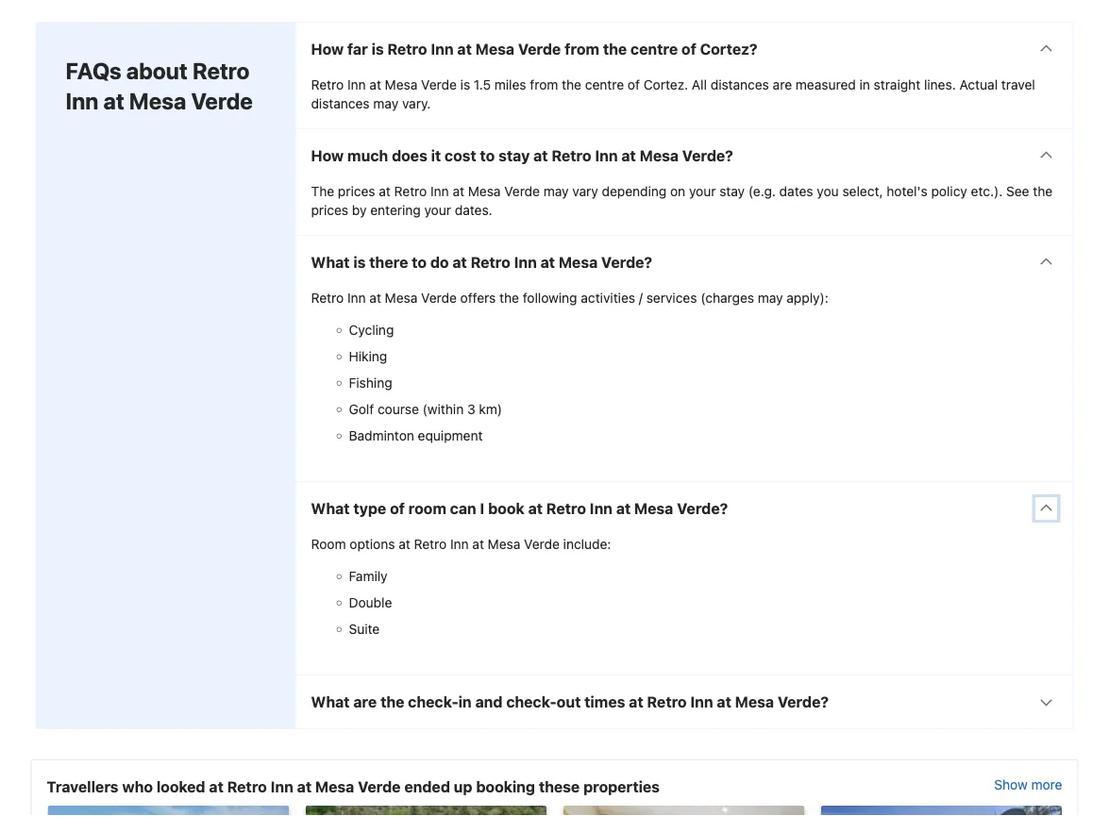 Task type: describe. For each thing, give the bounding box(es) containing it.
following
[[523, 290, 577, 306]]

travellers who looked at retro inn at mesa verde ended up booking these properties
[[47, 778, 660, 796]]

type
[[353, 500, 386, 518]]

how far is retro inn at mesa verde from the centre of cortez? button
[[296, 22, 1073, 75]]

and
[[475, 693, 503, 711]]

select,
[[842, 183, 883, 199]]

are inside dropdown button
[[353, 693, 377, 711]]

retro inn at mesa verde offers the following activities / services (charges may apply):
[[311, 290, 829, 306]]

room
[[311, 536, 346, 552]]

what for what type of room can i book at retro inn at mesa verde?
[[311, 500, 350, 518]]

hiking
[[349, 349, 387, 364]]

up
[[454, 778, 472, 796]]

faqs about retro inn at mesa verde
[[66, 57, 253, 114]]

the
[[311, 183, 334, 199]]

at inside retro inn at mesa verde is 1.5 miles from the centre of cortez. all distances are measured in straight lines. actual travel distances may vary.
[[369, 77, 381, 92]]

stay inside dropdown button
[[499, 147, 530, 165]]

what for what is there to do at retro inn at mesa verde?
[[311, 253, 350, 271]]

inn inside the prices at retro inn at mesa verde may vary depending on your stay (e.g. dates you select, hotel's policy etc.). see the prices by entering your dates.
[[431, 183, 449, 199]]

properties
[[583, 778, 660, 796]]

2 horizontal spatial may
[[758, 290, 783, 306]]

out
[[557, 693, 581, 711]]

verde inside dropdown button
[[518, 40, 561, 58]]

may inside the prices at retro inn at mesa verde may vary depending on your stay (e.g. dates you select, hotel's policy etc.). see the prices by entering your dates.
[[543, 183, 569, 199]]

of for cortez.
[[628, 77, 640, 92]]

golf course (within 3 km)
[[349, 401, 502, 417]]

who
[[122, 778, 153, 796]]

what is there to do at retro inn at mesa verde?
[[311, 253, 652, 271]]

more
[[1031, 777, 1062, 793]]

offers
[[460, 290, 496, 306]]

vary.
[[402, 96, 431, 111]]

inn inside retro inn at mesa verde is 1.5 miles from the centre of cortez. all distances are measured in straight lines. actual travel distances may vary.
[[347, 77, 366, 92]]

these
[[539, 778, 580, 796]]

in inside dropdown button
[[458, 693, 472, 711]]

(charges
[[701, 290, 754, 306]]

to inside dropdown button
[[412, 253, 427, 271]]

retro inside dropdown button
[[471, 253, 510, 271]]

services
[[646, 290, 697, 306]]

entering
[[370, 202, 421, 218]]

how for how far is retro inn at mesa verde from the centre of cortez?
[[311, 40, 344, 58]]

verde inside the prices at retro inn at mesa verde may vary depending on your stay (e.g. dates you select, hotel's policy etc.). see the prices by entering your dates.
[[504, 183, 540, 199]]

retro inside the prices at retro inn at mesa verde may vary depending on your stay (e.g. dates you select, hotel's policy etc.). see the prices by entering your dates.
[[394, 183, 427, 199]]

policy
[[931, 183, 967, 199]]

faqs
[[66, 57, 122, 84]]

0 vertical spatial prices
[[338, 183, 375, 199]]

fishing
[[349, 375, 392, 391]]

travellers
[[47, 778, 118, 796]]

etc.).
[[971, 183, 1003, 199]]

retro inside retro inn at mesa verde is 1.5 miles from the centre of cortez. all distances are measured in straight lines. actual travel distances may vary.
[[311, 77, 344, 92]]

there
[[369, 253, 408, 271]]

badminton equipment
[[349, 428, 483, 443]]

you
[[817, 183, 839, 199]]

what are the check-in and check-out times at retro inn at mesa verde? button
[[296, 676, 1073, 729]]

stay inside the prices at retro inn at mesa verde may vary depending on your stay (e.g. dates you select, hotel's policy etc.). see the prices by entering your dates.
[[720, 183, 745, 199]]

cortez.
[[644, 77, 688, 92]]

(within
[[423, 401, 464, 417]]

measured
[[796, 77, 856, 92]]

1 vertical spatial prices
[[311, 202, 348, 218]]

times
[[584, 693, 625, 711]]

cost
[[445, 147, 476, 165]]

inn inside faqs about retro inn at mesa verde
[[66, 88, 99, 114]]

golf
[[349, 401, 374, 417]]

how for how much does it cost to stay at retro inn at mesa verde?
[[311, 147, 344, 165]]

may inside retro inn at mesa verde is 1.5 miles from the centre of cortez. all distances are measured in straight lines. actual travel distances may vary.
[[373, 96, 399, 111]]

accordion control element
[[295, 22, 1074, 729]]

can
[[450, 500, 476, 518]]

ended
[[404, 778, 450, 796]]

does
[[392, 147, 427, 165]]

the inside retro inn at mesa verde is 1.5 miles from the centre of cortez. all distances are measured in straight lines. actual travel distances may vary.
[[562, 77, 581, 92]]

activities
[[581, 290, 635, 306]]

miles
[[494, 77, 526, 92]]

verde inside retro inn at mesa verde is 1.5 miles from the centre of cortez. all distances are measured in straight lines. actual travel distances may vary.
[[421, 77, 457, 92]]

actual
[[959, 77, 998, 92]]

show more link
[[994, 776, 1062, 798]]

show more
[[994, 777, 1062, 793]]

mesa inside the prices at retro inn at mesa verde may vary depending on your stay (e.g. dates you select, hotel's policy etc.). see the prices by entering your dates.
[[468, 183, 501, 199]]

what type of room can i book at retro inn at mesa verde?
[[311, 500, 728, 518]]

mesa inside dropdown button
[[559, 253, 598, 271]]

looked
[[156, 778, 205, 796]]

options
[[350, 536, 395, 552]]

travel
[[1001, 77, 1035, 92]]

on
[[670, 183, 685, 199]]

1.5
[[474, 77, 491, 92]]

i
[[480, 500, 485, 518]]

are inside retro inn at mesa verde is 1.5 miles from the centre of cortez. all distances are measured in straight lines. actual travel distances may vary.
[[773, 77, 792, 92]]



Task type: vqa. For each thing, say whether or not it's contained in the screenshot.
the middle What
yes



Task type: locate. For each thing, give the bounding box(es) containing it.
verde? inside dropdown button
[[778, 693, 829, 711]]

may left apply):
[[758, 290, 783, 306]]

2 horizontal spatial of
[[682, 40, 696, 58]]

prices down 'the' on the left of the page
[[311, 202, 348, 218]]

1 horizontal spatial distances
[[711, 77, 769, 92]]

it
[[431, 147, 441, 165]]

what inside dropdown button
[[311, 253, 350, 271]]

0 vertical spatial stay
[[499, 147, 530, 165]]

1 horizontal spatial centre
[[631, 40, 678, 58]]

the inside the prices at retro inn at mesa verde may vary depending on your stay (e.g. dates you select, hotel's policy etc.). see the prices by entering your dates.
[[1033, 183, 1053, 199]]

centre for cortez.
[[585, 77, 624, 92]]

2 vertical spatial what
[[311, 693, 350, 711]]

centre
[[631, 40, 678, 58], [585, 77, 624, 92]]

of inside dropdown button
[[390, 500, 405, 518]]

1 horizontal spatial stay
[[720, 183, 745, 199]]

inn inside dropdown button
[[514, 253, 537, 271]]

cycling
[[349, 322, 394, 338]]

are left measured on the right of page
[[773, 77, 792, 92]]

1 how from the top
[[311, 40, 344, 58]]

0 horizontal spatial to
[[412, 253, 427, 271]]

family
[[349, 569, 388, 584]]

is
[[371, 40, 384, 58], [460, 77, 470, 92], [353, 253, 366, 271]]

apply):
[[787, 290, 829, 306]]

1 vertical spatial your
[[424, 202, 451, 218]]

of left cortez.
[[628, 77, 640, 92]]

1 vertical spatial how
[[311, 147, 344, 165]]

at inside faqs about retro inn at mesa verde
[[103, 88, 124, 114]]

3 what from the top
[[311, 693, 350, 711]]

centre up cortez.
[[631, 40, 678, 58]]

the right see
[[1033, 183, 1053, 199]]

to
[[480, 147, 495, 165], [412, 253, 427, 271]]

your
[[689, 183, 716, 199], [424, 202, 451, 218]]

0 vertical spatial from
[[565, 40, 599, 58]]

from for miles
[[530, 77, 558, 92]]

what for what are the check-in and check-out times at retro inn at mesa verde?
[[311, 693, 350, 711]]

the up retro inn at mesa verde is 1.5 miles from the centre of cortez. all distances are measured in straight lines. actual travel distances may vary.
[[603, 40, 627, 58]]

verde inside faqs about retro inn at mesa verde
[[191, 88, 253, 114]]

2 vertical spatial may
[[758, 290, 783, 306]]

room
[[408, 500, 446, 518]]

from inside retro inn at mesa verde is 1.5 miles from the centre of cortez. all distances are measured in straight lines. actual travel distances may vary.
[[530, 77, 558, 92]]

prices up by
[[338, 183, 375, 199]]

depending
[[602, 183, 667, 199]]

the up ended
[[380, 693, 404, 711]]

0 horizontal spatial distances
[[311, 96, 370, 111]]

booking
[[476, 778, 535, 796]]

1 horizontal spatial is
[[371, 40, 384, 58]]

0 vertical spatial your
[[689, 183, 716, 199]]

your right 'on'
[[689, 183, 716, 199]]

centre inside dropdown button
[[631, 40, 678, 58]]

of inside retro inn at mesa verde is 1.5 miles from the centre of cortez. all distances are measured in straight lines. actual travel distances may vary.
[[628, 77, 640, 92]]

2 vertical spatial of
[[390, 500, 405, 518]]

0 horizontal spatial centre
[[585, 77, 624, 92]]

what up room
[[311, 500, 350, 518]]

what left the there
[[311, 253, 350, 271]]

1 horizontal spatial are
[[773, 77, 792, 92]]

stay left the (e.g.
[[720, 183, 745, 199]]

hotel's
[[887, 183, 928, 199]]

may left vary.
[[373, 96, 399, 111]]

dates
[[779, 183, 813, 199]]

what is there to do at retro inn at mesa verde? button
[[296, 236, 1073, 289]]

of right type
[[390, 500, 405, 518]]

0 horizontal spatial from
[[530, 77, 558, 92]]

centre left cortez.
[[585, 77, 624, 92]]

0 vertical spatial may
[[373, 96, 399, 111]]

2 horizontal spatial is
[[460, 77, 470, 92]]

0 vertical spatial is
[[371, 40, 384, 58]]

/
[[639, 290, 643, 306]]

the right offers
[[499, 290, 519, 306]]

from inside dropdown button
[[565, 40, 599, 58]]

distances down far
[[311, 96, 370, 111]]

is right far
[[371, 40, 384, 58]]

how inside dropdown button
[[311, 147, 344, 165]]

1 vertical spatial of
[[628, 77, 640, 92]]

what are the check-in and check-out times at retro inn at mesa verde?
[[311, 693, 829, 711]]

distances down cortez?
[[711, 77, 769, 92]]

is inside dropdown button
[[371, 40, 384, 58]]

2 vertical spatial is
[[353, 253, 366, 271]]

1 vertical spatial is
[[460, 77, 470, 92]]

retro
[[387, 40, 427, 58], [192, 57, 250, 84], [311, 77, 344, 92], [552, 147, 591, 165], [394, 183, 427, 199], [471, 253, 510, 271], [311, 290, 344, 306], [546, 500, 586, 518], [414, 536, 447, 552], [647, 693, 687, 711], [227, 778, 267, 796]]

show
[[994, 777, 1028, 793]]

how much does it cost to stay at retro inn at mesa verde? button
[[296, 129, 1073, 182]]

1 horizontal spatial from
[[565, 40, 599, 58]]

1 vertical spatial are
[[353, 693, 377, 711]]

mesa inside retro inn at mesa verde is 1.5 miles from the centre of cortez. all distances are measured in straight lines. actual travel distances may vary.
[[385, 77, 418, 92]]

in left 'straight'
[[859, 77, 870, 92]]

what
[[311, 253, 350, 271], [311, 500, 350, 518], [311, 693, 350, 711]]

your left the dates.
[[424, 202, 451, 218]]

is left 1.5
[[460, 77, 470, 92]]

2 how from the top
[[311, 147, 344, 165]]

0 vertical spatial of
[[682, 40, 696, 58]]

equipment
[[418, 428, 483, 443]]

at
[[457, 40, 472, 58], [369, 77, 381, 92], [103, 88, 124, 114], [533, 147, 548, 165], [621, 147, 636, 165], [379, 183, 391, 199], [453, 183, 464, 199], [452, 253, 467, 271], [540, 253, 555, 271], [369, 290, 381, 306], [528, 500, 543, 518], [616, 500, 631, 518], [399, 536, 410, 552], [472, 536, 484, 552], [629, 693, 643, 711], [717, 693, 731, 711], [209, 778, 224, 796], [297, 778, 312, 796]]

1 horizontal spatial may
[[543, 183, 569, 199]]

1 vertical spatial may
[[543, 183, 569, 199]]

of inside dropdown button
[[682, 40, 696, 58]]

0 vertical spatial are
[[773, 77, 792, 92]]

by
[[352, 202, 367, 218]]

1 vertical spatial to
[[412, 253, 427, 271]]

check- left "and"
[[408, 693, 458, 711]]

2 check- from the left
[[506, 693, 557, 711]]

in left "and"
[[458, 693, 472, 711]]

is inside retro inn at mesa verde is 1.5 miles from the centre of cortez. all distances are measured in straight lines. actual travel distances may vary.
[[460, 77, 470, 92]]

1 vertical spatial what
[[311, 500, 350, 518]]

mesa inside faqs about retro inn at mesa verde
[[129, 88, 186, 114]]

how far is retro inn at mesa verde from the centre of cortez?
[[311, 40, 758, 58]]

verde?
[[682, 147, 733, 165], [601, 253, 652, 271], [677, 500, 728, 518], [778, 693, 829, 711]]

1 horizontal spatial your
[[689, 183, 716, 199]]

1 horizontal spatial in
[[859, 77, 870, 92]]

far
[[347, 40, 368, 58]]

may
[[373, 96, 399, 111], [543, 183, 569, 199], [758, 290, 783, 306]]

what down suite
[[311, 693, 350, 711]]

the down the how far is retro inn at mesa verde from the centre of cortez?
[[562, 77, 581, 92]]

0 vertical spatial in
[[859, 77, 870, 92]]

are down suite
[[353, 693, 377, 711]]

of up all
[[682, 40, 696, 58]]

0 vertical spatial distances
[[711, 77, 769, 92]]

1 vertical spatial distances
[[311, 96, 370, 111]]

0 horizontal spatial may
[[373, 96, 399, 111]]

retro inn at mesa verde is 1.5 miles from the centre of cortez. all distances are measured in straight lines. actual travel distances may vary.
[[311, 77, 1035, 111]]

all
[[692, 77, 707, 92]]

1 vertical spatial centre
[[585, 77, 624, 92]]

what inside dropdown button
[[311, 693, 350, 711]]

room options at retro inn at mesa verde include:
[[311, 536, 611, 552]]

do
[[430, 253, 449, 271]]

check-
[[408, 693, 458, 711], [506, 693, 557, 711]]

of for cortez?
[[682, 40, 696, 58]]

may left vary
[[543, 183, 569, 199]]

straight
[[874, 77, 920, 92]]

check- right "and"
[[506, 693, 557, 711]]

1 check- from the left
[[408, 693, 458, 711]]

the
[[603, 40, 627, 58], [562, 77, 581, 92], [1033, 183, 1053, 199], [499, 290, 519, 306], [380, 693, 404, 711]]

about
[[126, 57, 188, 84]]

1 vertical spatial in
[[458, 693, 472, 711]]

to left do
[[412, 253, 427, 271]]

0 horizontal spatial is
[[353, 253, 366, 271]]

1 what from the top
[[311, 253, 350, 271]]

0 vertical spatial how
[[311, 40, 344, 58]]

0 horizontal spatial are
[[353, 693, 377, 711]]

0 horizontal spatial stay
[[499, 147, 530, 165]]

what type of room can i book at retro inn at mesa verde? button
[[296, 482, 1073, 535]]

much
[[347, 147, 388, 165]]

1 vertical spatial from
[[530, 77, 558, 92]]

inn
[[431, 40, 454, 58], [347, 77, 366, 92], [66, 88, 99, 114], [595, 147, 618, 165], [431, 183, 449, 199], [514, 253, 537, 271], [347, 290, 366, 306], [590, 500, 613, 518], [450, 536, 469, 552], [690, 693, 713, 711], [271, 778, 293, 796]]

1 horizontal spatial to
[[480, 147, 495, 165]]

how left far
[[311, 40, 344, 58]]

are
[[773, 77, 792, 92], [353, 693, 377, 711]]

see
[[1006, 183, 1029, 199]]

vary
[[572, 183, 598, 199]]

0 vertical spatial what
[[311, 253, 350, 271]]

in inside retro inn at mesa verde is 1.5 miles from the centre of cortez. all distances are measured in straight lines. actual travel distances may vary.
[[859, 77, 870, 92]]

from for verde
[[565, 40, 599, 58]]

0 horizontal spatial in
[[458, 693, 472, 711]]

suite
[[349, 621, 380, 637]]

double
[[349, 595, 392, 611]]

how inside dropdown button
[[311, 40, 344, 58]]

how up 'the' on the left of the page
[[311, 147, 344, 165]]

centre inside retro inn at mesa verde is 1.5 miles from the centre of cortez. all distances are measured in straight lines. actual travel distances may vary.
[[585, 77, 624, 92]]

0 horizontal spatial check-
[[408, 693, 458, 711]]

how much does it cost to stay at retro inn at mesa verde?
[[311, 147, 733, 165]]

(e.g.
[[748, 183, 776, 199]]

prices
[[338, 183, 375, 199], [311, 202, 348, 218]]

stay right cost
[[499, 147, 530, 165]]

0 horizontal spatial your
[[424, 202, 451, 218]]

0 vertical spatial centre
[[631, 40, 678, 58]]

of
[[682, 40, 696, 58], [628, 77, 640, 92], [390, 500, 405, 518]]

course
[[378, 401, 419, 417]]

2 what from the top
[[311, 500, 350, 518]]

1 horizontal spatial check-
[[506, 693, 557, 711]]

1 vertical spatial stay
[[720, 183, 745, 199]]

badminton
[[349, 428, 414, 443]]

1 horizontal spatial of
[[628, 77, 640, 92]]

to right cost
[[480, 147, 495, 165]]

include:
[[563, 536, 611, 552]]

3
[[467, 401, 475, 417]]

book
[[488, 500, 525, 518]]

0 horizontal spatial of
[[390, 500, 405, 518]]

cortez?
[[700, 40, 758, 58]]

to inside dropdown button
[[480, 147, 495, 165]]

dates.
[[455, 202, 492, 218]]

centre for cortez?
[[631, 40, 678, 58]]

is left the there
[[353, 253, 366, 271]]

the prices at retro inn at mesa verde may vary depending on your stay (e.g. dates you select, hotel's policy etc.). see the prices by entering your dates.
[[311, 183, 1053, 218]]

how
[[311, 40, 344, 58], [311, 147, 344, 165]]

lines.
[[924, 77, 956, 92]]

km)
[[479, 401, 502, 417]]

verde? inside dropdown button
[[601, 253, 652, 271]]

retro inside faqs about retro inn at mesa verde
[[192, 57, 250, 84]]

0 vertical spatial to
[[480, 147, 495, 165]]

is inside dropdown button
[[353, 253, 366, 271]]

what inside dropdown button
[[311, 500, 350, 518]]



